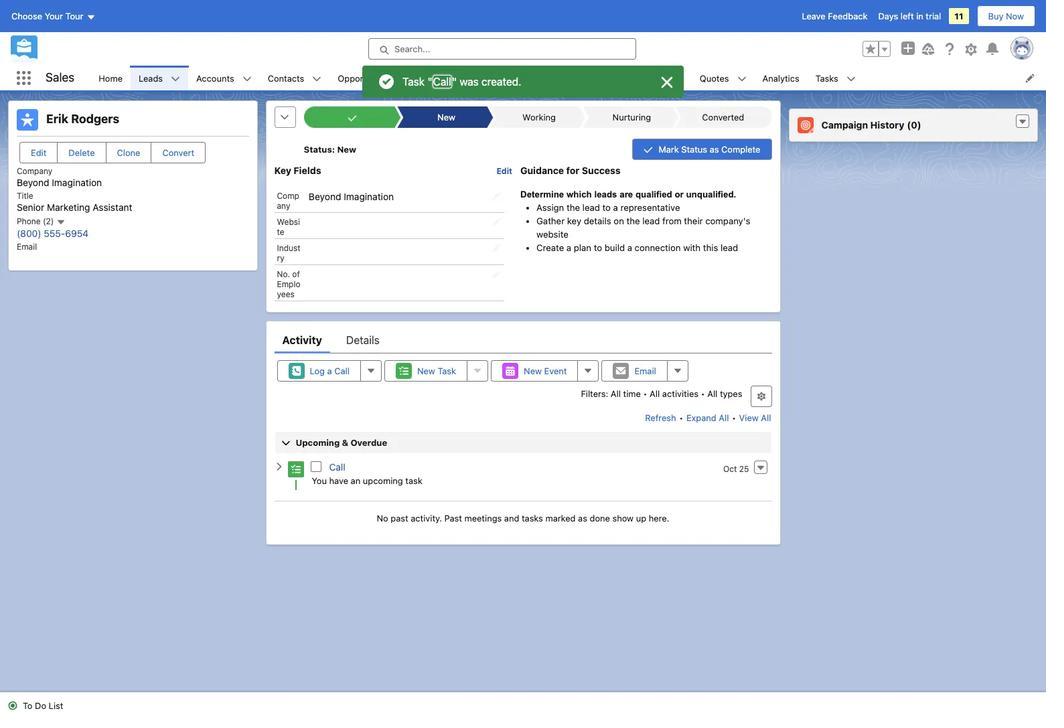 Task type: vqa. For each thing, say whether or not it's contained in the screenshot.
of
yes



Task type: describe. For each thing, give the bounding box(es) containing it.
rodgers
[[71, 112, 119, 126]]

leave feedback link
[[802, 11, 868, 21]]

erik
[[46, 112, 68, 126]]

details
[[584, 216, 611, 226]]

past
[[391, 513, 408, 524]]

are
[[620, 189, 633, 199]]

0 horizontal spatial lead
[[583, 202, 600, 213]]

plan
[[574, 242, 592, 253]]

analytics
[[763, 73, 800, 83]]

opportunities link
[[330, 66, 401, 90]]

tasks
[[816, 73, 839, 83]]

assistant
[[93, 202, 132, 213]]

text default image inside tasks list item
[[847, 74, 856, 84]]

you
[[312, 475, 327, 486]]

status inside mark status as complete button
[[681, 144, 707, 155]]

1 horizontal spatial edit
[[497, 166, 512, 176]]

upcoming & overdue
[[296, 437, 387, 448]]

beyond inside company beyond imagination title senior marketing assistant
[[17, 177, 49, 188]]

activity link
[[282, 327, 322, 354]]

text default image for contacts
[[312, 74, 322, 84]]

leads
[[594, 189, 617, 199]]

delete
[[69, 147, 95, 158]]

convert
[[162, 147, 194, 158]]

or
[[675, 189, 684, 199]]

details link
[[346, 327, 380, 354]]

to
[[23, 701, 32, 711]]

0 horizontal spatial as
[[578, 513, 587, 524]]

2 vertical spatial lead
[[721, 242, 738, 253]]

1 horizontal spatial beyond
[[309, 191, 341, 202]]

phone (2)
[[17, 216, 56, 227]]

task " call " was created.
[[403, 76, 522, 88]]

1 horizontal spatial lead
[[643, 216, 660, 226]]

filters: all time • all activities • all types
[[581, 388, 743, 399]]

new for new
[[438, 112, 456, 123]]

1 " from the left
[[428, 76, 433, 88]]

2 horizontal spatial text default image
[[1018, 117, 1028, 127]]

all right expand
[[719, 412, 729, 423]]

company
[[17, 166, 52, 176]]

forecasts link
[[489, 66, 544, 90]]

new task
[[417, 366, 456, 376]]

status : new
[[304, 144, 356, 155]]

converted
[[702, 112, 744, 123]]

text default image inside phone (2) popup button
[[56, 218, 66, 227]]

calendar link
[[419, 66, 471, 90]]

2 vertical spatial call
[[329, 461, 345, 473]]

edit link
[[497, 165, 512, 176]]

choose your tour
[[11, 11, 83, 21]]

(0)
[[907, 119, 921, 131]]

leave feedback
[[802, 11, 868, 21]]

leads link
[[131, 66, 171, 90]]

dashboards link
[[544, 66, 609, 90]]

text default image for quotes
[[737, 74, 747, 84]]

tasks link
[[808, 66, 847, 90]]

new event button
[[491, 360, 578, 382]]

qualified
[[636, 189, 672, 199]]

refresh • expand all • view all
[[645, 412, 771, 423]]

activity
[[282, 334, 322, 346]]

to do list
[[23, 701, 63, 711]]

have
[[329, 475, 348, 486]]

now
[[1006, 11, 1024, 21]]

phone (2) button
[[17, 216, 66, 227]]

a up on
[[613, 202, 618, 213]]

text default image left task icon
[[274, 462, 284, 472]]

leads list item
[[131, 66, 188, 90]]

with
[[683, 242, 701, 253]]

on
[[614, 216, 624, 226]]

senior
[[17, 202, 44, 213]]

which
[[567, 189, 592, 199]]

path options list box
[[304, 107, 772, 128]]

an
[[351, 475, 361, 486]]

a left plan
[[567, 242, 571, 253]]

meetings
[[465, 513, 502, 524]]

• right time
[[643, 388, 647, 399]]

home
[[99, 73, 123, 83]]

text success image
[[8, 702, 17, 711]]

activity.
[[411, 513, 442, 524]]

list containing home
[[91, 66, 1046, 90]]

dashboards
[[553, 73, 601, 83]]

• left view
[[732, 412, 736, 423]]

done
[[590, 513, 610, 524]]

website
[[537, 229, 569, 240]]

do
[[35, 701, 46, 711]]

their
[[684, 216, 703, 226]]

clone button
[[106, 142, 152, 163]]

as inside button
[[710, 144, 719, 155]]

expand all button
[[686, 407, 730, 429]]

text default image for accounts
[[242, 74, 252, 84]]

0 vertical spatial to
[[603, 202, 611, 213]]

determine
[[521, 189, 564, 199]]

opportunities
[[338, 73, 393, 83]]

days left in trial
[[879, 11, 941, 21]]

erik rodgers
[[46, 112, 119, 126]]

your
[[45, 11, 63, 21]]

no
[[377, 513, 388, 524]]

new task button
[[384, 360, 468, 382]]

buy
[[988, 11, 1004, 21]]

6954
[[65, 228, 89, 239]]

here.
[[649, 513, 669, 524]]

phone
[[17, 216, 41, 227]]

mark status as complete
[[659, 144, 761, 155]]

comp any
[[277, 191, 299, 211]]

lead image
[[17, 109, 38, 131]]

all right time
[[650, 388, 660, 399]]

tour
[[65, 11, 83, 21]]

campaign
[[822, 119, 868, 131]]

• left expand
[[679, 412, 684, 423]]

for
[[566, 165, 580, 176]]

activities
[[662, 388, 699, 399]]

of
[[292, 269, 300, 279]]

accounts list item
[[188, 66, 260, 90]]

home link
[[91, 66, 131, 90]]

555-
[[44, 228, 65, 239]]

large image
[[659, 74, 675, 90]]



Task type: locate. For each thing, give the bounding box(es) containing it.
calendar list item
[[419, 66, 489, 90]]

view all link
[[739, 407, 772, 429]]

the
[[567, 202, 580, 213], [627, 216, 640, 226]]

1 horizontal spatial as
[[710, 144, 719, 155]]

0 vertical spatial text default image
[[847, 74, 856, 84]]

call inside log a call button
[[334, 366, 350, 376]]

email
[[17, 242, 37, 252], [635, 366, 656, 376]]

text default image inside accounts list item
[[242, 74, 252, 84]]

0 horizontal spatial status
[[304, 144, 332, 155]]

call for a
[[334, 366, 350, 376]]

buy now button
[[977, 5, 1036, 27]]

lead up details
[[583, 202, 600, 213]]

call inside success alert dialog
[[433, 76, 451, 88]]

converted link
[[681, 107, 765, 128]]

0 horizontal spatial "
[[428, 76, 433, 88]]

as left "complete"
[[710, 144, 719, 155]]

text default image right accounts
[[242, 74, 252, 84]]

a right log
[[327, 366, 332, 376]]

status up fields
[[304, 144, 332, 155]]

was
[[460, 76, 479, 88]]

2 horizontal spatial lead
[[721, 242, 738, 253]]

" left was
[[452, 76, 457, 88]]

2 vertical spatial text default image
[[56, 218, 66, 227]]

event
[[544, 366, 567, 376]]

filters:
[[581, 388, 608, 399]]

1 status from the left
[[304, 144, 332, 155]]

call
[[433, 76, 451, 88], [334, 366, 350, 376], [329, 461, 345, 473]]

yees
[[277, 289, 295, 299]]

all right view
[[761, 412, 771, 423]]

from
[[662, 216, 682, 226]]

1 vertical spatial beyond
[[309, 191, 341, 202]]

representative
[[621, 202, 680, 213]]

reports list item
[[627, 66, 692, 90]]

overdue
[[351, 437, 387, 448]]

0 horizontal spatial task
[[403, 76, 425, 88]]

a inside button
[[327, 366, 332, 376]]

0 horizontal spatial email
[[17, 242, 37, 252]]

1 vertical spatial call
[[334, 366, 350, 376]]

task inside button
[[438, 366, 456, 376]]

marketing
[[47, 202, 90, 213]]

email inside button
[[635, 366, 656, 376]]

(800) 555-6954
[[17, 228, 89, 239]]

upcoming
[[363, 475, 403, 486]]

trial
[[926, 11, 941, 21]]

call right log
[[334, 366, 350, 376]]

company's
[[706, 216, 751, 226]]

0 horizontal spatial imagination
[[52, 177, 102, 188]]

task
[[405, 475, 423, 486]]

status
[[304, 144, 332, 155], [681, 144, 707, 155]]

1 vertical spatial the
[[627, 216, 640, 226]]

mark
[[659, 144, 679, 155]]

0 horizontal spatial the
[[567, 202, 580, 213]]

0 vertical spatial lead
[[583, 202, 600, 213]]

websi
[[277, 217, 300, 227]]

all left time
[[611, 388, 621, 399]]

edit inside button
[[31, 147, 46, 158]]

no. of emplo yees
[[277, 269, 300, 299]]

task image
[[288, 462, 304, 478]]

key fields
[[274, 165, 321, 176]]

1 vertical spatial task
[[438, 366, 456, 376]]

• right activities
[[701, 388, 705, 399]]

title
[[17, 191, 33, 201]]

text default image right contacts
[[312, 74, 322, 84]]

accounts link
[[188, 66, 242, 90]]

beyond down company
[[17, 177, 49, 188]]

edit left guidance
[[497, 166, 512, 176]]

guidance for success
[[521, 165, 621, 176]]

the right on
[[627, 216, 640, 226]]

1 horizontal spatial task
[[438, 366, 456, 376]]

1 horizontal spatial imagination
[[344, 191, 394, 202]]

0 vertical spatial as
[[710, 144, 719, 155]]

success alert dialog
[[362, 66, 684, 98]]

call link up have
[[329, 461, 345, 473]]

beyond imagination
[[309, 191, 394, 202]]

text default image for leads
[[171, 74, 180, 84]]

key
[[274, 165, 291, 176]]

call link inside success alert dialog
[[433, 75, 452, 88]]

tab list
[[274, 327, 772, 354]]

a
[[613, 202, 618, 213], [567, 242, 571, 253], [628, 242, 632, 253], [327, 366, 332, 376]]

&
[[342, 437, 348, 448]]

2 status from the left
[[681, 144, 707, 155]]

text default image inside contacts list item
[[312, 74, 322, 84]]

1 horizontal spatial call link
[[433, 75, 452, 88]]

contacts link
[[260, 66, 312, 90]]

" down search...
[[428, 76, 433, 88]]

new inside "new task" button
[[417, 366, 435, 376]]

0 vertical spatial call
[[433, 76, 451, 88]]

no past activity. past meetings and tasks marked as done show up here.
[[377, 513, 669, 524]]

text default image
[[847, 74, 856, 84], [1018, 117, 1028, 127], [56, 218, 66, 227]]

call link
[[433, 75, 452, 88], [329, 461, 345, 473]]

task
[[403, 76, 425, 88], [438, 366, 456, 376]]

dashboards list item
[[544, 66, 627, 90]]

assign
[[537, 202, 564, 213]]

tasks
[[522, 513, 543, 524]]

ry
[[277, 253, 284, 263]]

list
[[91, 66, 1046, 90]]

lead right this
[[721, 242, 738, 253]]

fields
[[294, 165, 321, 176]]

2 " from the left
[[452, 76, 457, 88]]

1 vertical spatial as
[[578, 513, 587, 524]]

a right build
[[628, 242, 632, 253]]

created.
[[482, 76, 522, 88]]

to do list button
[[0, 693, 71, 719]]

history
[[871, 119, 905, 131]]

imagination
[[52, 177, 102, 188], [344, 191, 394, 202]]

up
[[636, 513, 646, 524]]

connection
[[635, 242, 681, 253]]

0 vertical spatial email
[[17, 242, 37, 252]]

success
[[582, 165, 621, 176]]

call up have
[[329, 461, 345, 473]]

email button
[[602, 360, 668, 382]]

imagination up marketing
[[52, 177, 102, 188]]

"
[[428, 76, 433, 88], [452, 76, 457, 88]]

0 horizontal spatial text default image
[[56, 218, 66, 227]]

0 horizontal spatial beyond
[[17, 177, 49, 188]]

text default image inside quotes list item
[[737, 74, 747, 84]]

feedback
[[828, 11, 868, 21]]

to
[[603, 202, 611, 213], [594, 242, 602, 253]]

call for "
[[433, 76, 451, 88]]

1 vertical spatial imagination
[[344, 191, 394, 202]]

0 vertical spatial call link
[[433, 75, 452, 88]]

choose your tour button
[[11, 5, 96, 27]]

time
[[623, 388, 641, 399]]

reports
[[635, 73, 666, 83]]

group
[[863, 41, 891, 57]]

text default image right leads
[[171, 74, 180, 84]]

1 vertical spatial lead
[[643, 216, 660, 226]]

contacts list item
[[260, 66, 330, 90]]

leave
[[802, 11, 826, 21]]

1 vertical spatial call link
[[329, 461, 345, 473]]

tasks list item
[[808, 66, 864, 90]]

tab list containing activity
[[274, 327, 772, 354]]

0 vertical spatial task
[[403, 76, 425, 88]]

types
[[720, 388, 743, 399]]

the up key
[[567, 202, 580, 213]]

refresh button
[[645, 407, 677, 429]]

1 vertical spatial edit
[[497, 166, 512, 176]]

clone
[[117, 147, 140, 158]]

email up time
[[635, 366, 656, 376]]

text default image right quotes
[[737, 74, 747, 84]]

mark status as complete button
[[633, 139, 772, 160]]

0 horizontal spatial call link
[[329, 461, 345, 473]]

edit
[[31, 147, 46, 158], [497, 166, 512, 176]]

quotes list item
[[692, 66, 755, 90]]

as left done
[[578, 513, 587, 524]]

any
[[277, 201, 290, 211]]

1 vertical spatial to
[[594, 242, 602, 253]]

text default image inside leads list item
[[171, 74, 180, 84]]

0 horizontal spatial edit
[[31, 147, 46, 158]]

0 vertical spatial beyond
[[17, 177, 49, 188]]

days
[[879, 11, 898, 21]]

as
[[710, 144, 719, 155], [578, 513, 587, 524]]

all left types
[[708, 388, 718, 399]]

imagination inside company beyond imagination title senior marketing assistant
[[52, 177, 102, 188]]

lead
[[583, 202, 600, 213], [643, 216, 660, 226], [721, 242, 738, 253]]

lead down representative
[[643, 216, 660, 226]]

comp
[[277, 191, 299, 201]]

0 vertical spatial imagination
[[52, 177, 102, 188]]

0 vertical spatial the
[[567, 202, 580, 213]]

1 horizontal spatial status
[[681, 144, 707, 155]]

this
[[703, 242, 718, 253]]

(2)
[[43, 216, 54, 227]]

:
[[332, 144, 335, 155]]

upcoming
[[296, 437, 340, 448]]

to right plan
[[594, 242, 602, 253]]

to down "leads"
[[603, 202, 611, 213]]

new for new task
[[417, 366, 435, 376]]

new inside new event button
[[524, 366, 542, 376]]

key
[[567, 216, 582, 226]]

1 vertical spatial email
[[635, 366, 656, 376]]

status right the mark
[[681, 144, 707, 155]]

edit up company
[[31, 147, 46, 158]]

delete button
[[57, 142, 106, 163]]

new for new event
[[524, 366, 542, 376]]

unqualified.
[[686, 189, 736, 199]]

email down the (800)
[[17, 242, 37, 252]]

beyond down fields
[[309, 191, 341, 202]]

build
[[605, 242, 625, 253]]

opportunities list item
[[330, 66, 419, 90]]

1 horizontal spatial email
[[635, 366, 656, 376]]

working
[[523, 112, 556, 123]]

task inside success alert dialog
[[403, 76, 425, 88]]

new inside new "link"
[[438, 112, 456, 123]]

0 vertical spatial edit
[[31, 147, 46, 158]]

call left was
[[433, 76, 451, 88]]

imagination down status : new
[[344, 191, 394, 202]]

1 horizontal spatial the
[[627, 216, 640, 226]]

1 vertical spatial text default image
[[1018, 117, 1028, 127]]

new
[[438, 112, 456, 123], [337, 144, 356, 155], [417, 366, 435, 376], [524, 366, 542, 376]]

1 horizontal spatial "
[[452, 76, 457, 88]]

call link left was
[[433, 75, 452, 88]]

1 horizontal spatial text default image
[[847, 74, 856, 84]]

text default image
[[171, 74, 180, 84], [242, 74, 252, 84], [312, 74, 322, 84], [737, 74, 747, 84], [274, 462, 284, 472]]

upcoming & overdue button
[[275, 432, 771, 453]]



